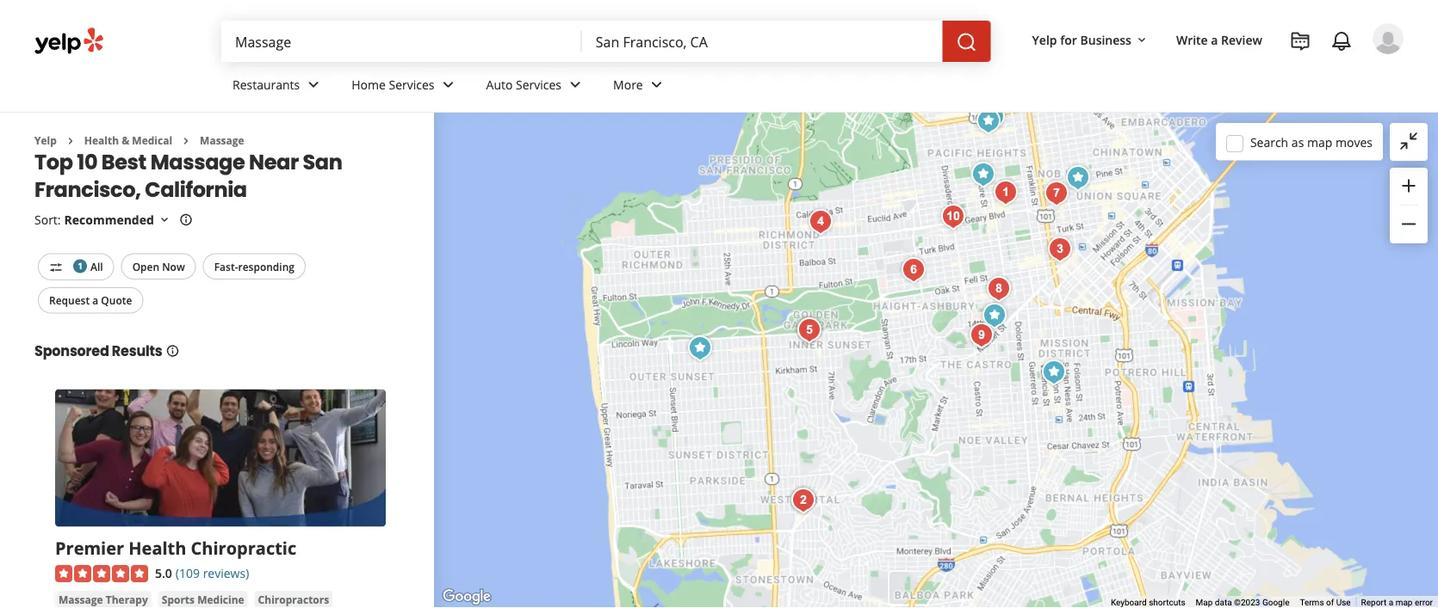 Task type: describe. For each thing, give the bounding box(es) containing it.
1 vertical spatial health
[[129, 537, 186, 560]]

chiropractors
[[258, 593, 329, 607]]

16 chevron right v2 image for health & medical
[[64, 134, 77, 148]]

mysa day spa image
[[786, 484, 821, 518]]

as
[[1292, 134, 1304, 150]]

request a quote
[[49, 293, 132, 308]]

filters group
[[34, 254, 309, 314]]

report a map error
[[1361, 598, 1433, 609]]

16 chevron down v2 image for recommended
[[157, 213, 171, 227]]

shortcuts
[[1149, 598, 1185, 609]]

10
[[77, 148, 97, 176]]

therapy
[[106, 593, 148, 607]]

redmint image
[[966, 158, 1001, 192]]

a for request
[[92, 293, 98, 308]]

report a map error link
[[1361, 598, 1433, 609]]

1
[[78, 260, 83, 272]]

angel health center massage & spa image
[[936, 200, 971, 234]]

for
[[1060, 31, 1077, 48]]

sports
[[162, 593, 195, 607]]

write a review
[[1176, 31, 1262, 48]]

projects image
[[1290, 31, 1311, 52]]

&
[[122, 133, 129, 148]]

16 chevron down v2 image for yelp for business
[[1135, 33, 1149, 47]]

now
[[162, 260, 185, 274]]

sponsored
[[34, 342, 109, 361]]

health & medical
[[84, 133, 172, 148]]

top 10 best massage near san francisco, california
[[34, 148, 342, 204]]

recommended button
[[64, 212, 171, 228]]

home
[[352, 76, 386, 93]]

Near text field
[[596, 32, 929, 51]]

5.0
[[155, 565, 172, 582]]

write
[[1176, 31, 1208, 48]]

wela thai massage and spa image
[[965, 319, 999, 353]]

1 all
[[78, 260, 103, 274]]

near
[[249, 148, 299, 176]]

responding
[[238, 260, 294, 274]]

none field find
[[235, 32, 568, 51]]

home services
[[352, 76, 434, 93]]

review
[[1221, 31, 1262, 48]]

pearl spa & sauna image
[[989, 176, 1023, 210]]

redmint image
[[976, 100, 1010, 134]]

francisco,
[[34, 175, 141, 204]]

massage therapy link
[[55, 592, 151, 609]]

24 chevron down v2 image for restaurants
[[303, 74, 324, 95]]

keyboard shortcuts button
[[1111, 597, 1185, 609]]

sports medicine button
[[158, 592, 248, 609]]

zoom out image
[[1399, 214, 1419, 235]]

zoom in image
[[1399, 176, 1419, 196]]

massage therapy button
[[55, 592, 151, 609]]

massage therapy
[[59, 593, 148, 607]]

16 chevron right v2 image for massage
[[179, 134, 193, 148]]

16 info v2 image
[[166, 344, 180, 358]]

more
[[613, 76, 643, 93]]

premier
[[55, 537, 124, 560]]

map for error
[[1396, 598, 1413, 609]]

map region
[[332, 0, 1438, 609]]

24 chevron down v2 image for more
[[646, 74, 667, 95]]

sponsored results
[[34, 342, 162, 361]]

premier health chiropractic link
[[55, 537, 296, 560]]

yelp link
[[34, 133, 57, 148]]

fast-
[[214, 260, 238, 274]]

reviews)
[[203, 565, 249, 582]]

restaurants
[[233, 76, 300, 93]]

yelp for yelp for business
[[1032, 31, 1057, 48]]

map
[[1196, 598, 1213, 609]]

yelp for yelp link
[[34, 133, 57, 148]]

fast-responding button
[[203, 254, 306, 280]]

yelp for business button
[[1025, 24, 1156, 55]]

24 chevron down v2 image for home services
[[438, 74, 459, 95]]

request
[[49, 293, 90, 308]]

auto
[[486, 76, 513, 93]]

notifications image
[[1331, 31, 1352, 52]]

massage for massage therapy
[[59, 593, 103, 607]]

best
[[101, 148, 146, 176]]

a for report
[[1389, 598, 1394, 609]]

24 chevron down v2 image for auto services
[[565, 74, 586, 95]]

home services link
[[338, 62, 472, 112]]

terms
[[1300, 598, 1324, 609]]

(109
[[176, 565, 200, 582]]

premier health chiropractic image
[[971, 104, 1006, 139]]

services for home services
[[389, 76, 434, 93]]

bhuddha raksa traditional thai massage image
[[1037, 356, 1071, 390]]

©2023
[[1234, 598, 1260, 609]]

a for write
[[1211, 31, 1218, 48]]



Task type: vqa. For each thing, say whether or not it's contained in the screenshot.
Italian link
no



Task type: locate. For each thing, give the bounding box(es) containing it.
0 vertical spatial 16 chevron down v2 image
[[1135, 33, 1149, 47]]

24 chevron down v2 image inside the home services link
[[438, 74, 459, 95]]

map left error
[[1396, 598, 1413, 609]]

san
[[303, 148, 342, 176]]

massage inside button
[[59, 593, 103, 607]]

16 chevron down v2 image
[[1135, 33, 1149, 47], [157, 213, 171, 227]]

services
[[389, 76, 434, 93], [516, 76, 562, 93]]

business categories element
[[219, 62, 1404, 112]]

1 16 chevron right v2 image from the left
[[64, 134, 77, 148]]

health & medical link
[[84, 133, 172, 148]]

24 chevron down v2 image left 'auto'
[[438, 74, 459, 95]]

a right report
[[1389, 598, 1394, 609]]

16 chevron down v2 image inside yelp for business button
[[1135, 33, 1149, 47]]

1 horizontal spatial none field
[[596, 32, 929, 51]]

0 horizontal spatial a
[[92, 293, 98, 308]]

health left &
[[84, 133, 119, 148]]

google image
[[438, 586, 495, 609]]

sort:
[[34, 212, 61, 228]]

sports medicine link
[[158, 592, 248, 609]]

0 vertical spatial a
[[1211, 31, 1218, 48]]

2 vertical spatial a
[[1389, 598, 1394, 609]]

map right as
[[1307, 134, 1333, 150]]

services for auto services
[[516, 76, 562, 93]]

16 info v2 image
[[179, 213, 193, 227]]

16 filter v2 image
[[49, 261, 63, 275]]

search
[[1250, 134, 1288, 150]]

a
[[1211, 31, 1218, 48], [92, 293, 98, 308], [1389, 598, 1394, 609]]

massage
[[200, 133, 244, 148], [150, 148, 245, 176], [59, 593, 103, 607]]

california
[[145, 175, 247, 204]]

enchanted massage image
[[792, 313, 827, 348], [792, 313, 827, 348]]

request a quote button
[[38, 287, 143, 314]]

None field
[[235, 32, 568, 51], [596, 32, 929, 51]]

none field up business categories element
[[596, 32, 929, 51]]

1 horizontal spatial 24 chevron down v2 image
[[646, 74, 667, 95]]

services right home
[[389, 76, 434, 93]]

0 horizontal spatial none field
[[235, 32, 568, 51]]

terms of use
[[1300, 598, 1351, 609]]

Find text field
[[235, 32, 568, 51]]

quote
[[101, 293, 132, 308]]

2 services from the left
[[516, 76, 562, 93]]

(109 reviews)
[[176, 565, 249, 582]]

24 chevron down v2 image right restaurants
[[303, 74, 324, 95]]

more link
[[599, 62, 681, 112]]

16 chevron right v2 image
[[64, 134, 77, 148], [179, 134, 193, 148]]

24 chevron down v2 image inside restaurants link
[[303, 74, 324, 95]]

massage link
[[200, 133, 244, 148]]

a left quote at the left of the page
[[92, 293, 98, 308]]

studio soothe image
[[896, 253, 931, 288]]

auto services
[[486, 76, 562, 93]]

health
[[84, 133, 119, 148], [129, 537, 186, 560]]

0 vertical spatial yelp
[[1032, 31, 1057, 48]]

24 chevron down v2 image right auto services at the top of page
[[565, 74, 586, 95]]

all
[[90, 260, 103, 274]]

map for moves
[[1307, 134, 1333, 150]]

yelp inside button
[[1032, 31, 1057, 48]]

mysa day spa image
[[786, 484, 821, 518]]

massage up california
[[200, 133, 244, 148]]

16 chevron down v2 image left 16 info v2 icon
[[157, 213, 171, 227]]

1 vertical spatial a
[[92, 293, 98, 308]]

google
[[1262, 598, 1290, 609]]

1 24 chevron down v2 image from the left
[[438, 74, 459, 95]]

16 chevron right v2 image right medical
[[179, 134, 193, 148]]

greg r. image
[[1373, 23, 1404, 54]]

16 chevron right v2 image right yelp link
[[64, 134, 77, 148]]

massage down the 5 star rating image
[[59, 593, 103, 607]]

restaurants link
[[219, 62, 338, 112]]

1 vertical spatial map
[[1396, 598, 1413, 609]]

medical
[[132, 133, 172, 148]]

search as map moves
[[1250, 134, 1373, 150]]

1 horizontal spatial 16 chevron right v2 image
[[179, 134, 193, 148]]

error
[[1415, 598, 1433, 609]]

24 chevron down v2 image
[[303, 74, 324, 95], [646, 74, 667, 95]]

business
[[1080, 31, 1132, 48]]

1 24 chevron down v2 image from the left
[[303, 74, 324, 95]]

24 chevron down v2 image
[[438, 74, 459, 95], [565, 74, 586, 95]]

report
[[1361, 598, 1387, 609]]

massage up 16 info v2 icon
[[150, 148, 245, 176]]

5 star rating image
[[55, 566, 148, 583]]

0 horizontal spatial 16 chevron down v2 image
[[157, 213, 171, 227]]

1 horizontal spatial yelp
[[1032, 31, 1057, 48]]

2 horizontal spatial a
[[1389, 598, 1394, 609]]

keyboard
[[1111, 598, 1147, 609]]

sports medicine
[[162, 593, 244, 607]]

chiropractors button
[[255, 592, 333, 609]]

1 horizontal spatial a
[[1211, 31, 1218, 48]]

susu massage studio image
[[1039, 177, 1074, 211]]

of
[[1326, 598, 1334, 609]]

siam orchid traditional thai massage image
[[1043, 233, 1077, 267]]

map data ©2023 google
[[1196, 598, 1290, 609]]

yelp for business
[[1032, 31, 1132, 48]]

a right write
[[1211, 31, 1218, 48]]

0 vertical spatial health
[[84, 133, 119, 148]]

premier health chiropractic
[[55, 537, 296, 560]]

services right 'auto'
[[516, 76, 562, 93]]

24 chevron down v2 image inside more link
[[646, 74, 667, 95]]

2 16 chevron right v2 image from the left
[[179, 134, 193, 148]]

user actions element
[[1018, 22, 1428, 127]]

body-soul-massage & skincare image
[[982, 272, 1016, 307]]

collapse map image
[[1399, 131, 1419, 151]]

1 none field from the left
[[235, 32, 568, 51]]

5.0 link
[[155, 563, 172, 582]]

open now button
[[121, 254, 196, 280]]

top
[[34, 148, 73, 176]]

auto services link
[[472, 62, 599, 112]]

16 chevron down v2 image inside recommended popup button
[[157, 213, 171, 227]]

2 24 chevron down v2 image from the left
[[646, 74, 667, 95]]

0 horizontal spatial 16 chevron right v2 image
[[64, 134, 77, 148]]

chiropractic
[[191, 537, 296, 560]]

none field near
[[596, 32, 929, 51]]

reconnect body therapy image
[[683, 332, 717, 366]]

yelp left 10
[[34, 133, 57, 148]]

yelp
[[1032, 31, 1057, 48], [34, 133, 57, 148]]

0 horizontal spatial services
[[389, 76, 434, 93]]

data
[[1215, 598, 1232, 609]]

1 horizontal spatial 16 chevron down v2 image
[[1135, 33, 1149, 47]]

0 vertical spatial map
[[1307, 134, 1333, 150]]

results
[[112, 342, 162, 361]]

keyboard shortcuts
[[1111, 598, 1185, 609]]

0 horizontal spatial 24 chevron down v2 image
[[438, 74, 459, 95]]

group
[[1390, 168, 1428, 244]]

massage for massage link
[[200, 133, 244, 148]]

fast-responding
[[214, 260, 294, 274]]

moves
[[1336, 134, 1373, 150]]

premier health chiropractic castro image
[[977, 299, 1012, 333]]

16 chevron down v2 image right 'business'
[[1135, 33, 1149, 47]]

None search field
[[221, 21, 994, 62]]

1 horizontal spatial map
[[1396, 598, 1413, 609]]

buddha bliss therapeutic massage image
[[1061, 161, 1095, 195]]

0 horizontal spatial map
[[1307, 134, 1333, 150]]

none field up home services
[[235, 32, 568, 51]]

2 24 chevron down v2 image from the left
[[565, 74, 586, 95]]

terms of use link
[[1300, 598, 1351, 609]]

massage inside top 10 best massage near san francisco, california
[[150, 148, 245, 176]]

24 chevron down v2 image right more
[[646, 74, 667, 95]]

recommended
[[64, 212, 154, 228]]

open
[[132, 260, 159, 274]]

0 horizontal spatial yelp
[[34, 133, 57, 148]]

1 horizontal spatial services
[[516, 76, 562, 93]]

open now
[[132, 260, 185, 274]]

use
[[1336, 598, 1351, 609]]

chiropractors link
[[255, 592, 333, 609]]

yelp left for
[[1032, 31, 1057, 48]]

1 horizontal spatial health
[[129, 537, 186, 560]]

a inside button
[[92, 293, 98, 308]]

(109 reviews) link
[[176, 563, 249, 582]]

search image
[[956, 32, 977, 53]]

2 none field from the left
[[596, 32, 929, 51]]

1 vertical spatial yelp
[[34, 133, 57, 148]]

health up 5.0 link
[[129, 537, 186, 560]]

0 horizontal spatial health
[[84, 133, 119, 148]]

24 chevron down v2 image inside auto services link
[[565, 74, 586, 95]]

write a review link
[[1169, 24, 1269, 55]]

1 vertical spatial 16 chevron down v2 image
[[157, 213, 171, 227]]

0 horizontal spatial 24 chevron down v2 image
[[303, 74, 324, 95]]

1 horizontal spatial 24 chevron down v2 image
[[565, 74, 586, 95]]

iyara traditional thai massage image
[[803, 205, 838, 239]]

medicine
[[197, 593, 244, 607]]

map
[[1307, 134, 1333, 150], [1396, 598, 1413, 609]]

1 services from the left
[[389, 76, 434, 93]]



